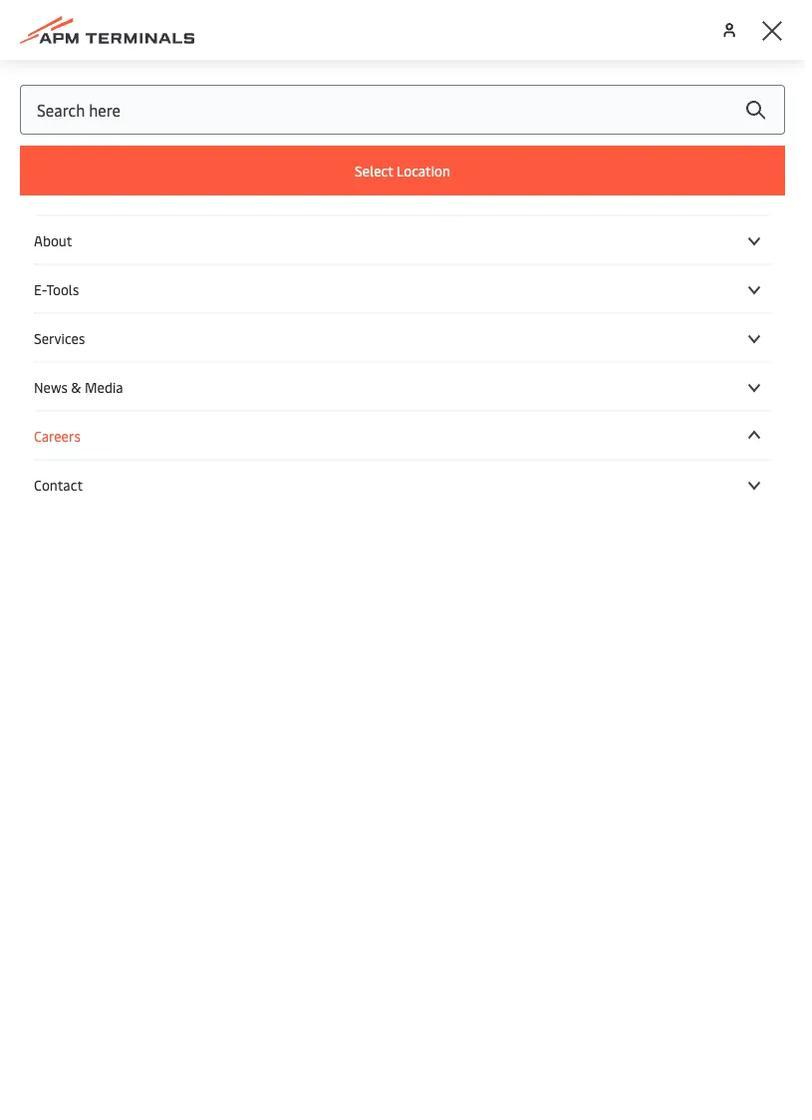 Task type: vqa. For each thing, say whether or not it's contained in the screenshot.
'been'
yes



Task type: describe. For each thing, give the bounding box(es) containing it.
careers
[[34, 426, 81, 445]]

websites
[[325, 126, 548, 204]]

about
[[332, 580, 374, 602]]

attend
[[134, 480, 182, 502]]

select location
[[355, 161, 451, 180]]

2 vertical spatial apm
[[306, 505, 340, 527]]

global home link
[[47, 65, 128, 84]]

highest
[[232, 480, 285, 502]]

media
[[85, 377, 123, 396]]

2 vertical spatial our
[[439, 555, 463, 577]]

taken
[[346, 331, 388, 352]]

to left report
[[399, 381, 414, 402]]

apm inside it has been brough to our attention that apm-india.com (and similar investment or earning apps) is a fraudulent pyramid investment scheme that is not affiliated with apm terminals in any way. our team has reported this site and it has been taken off line.
[[279, 306, 313, 327]]

0 horizontal spatial data
[[239, 455, 271, 477]]

news & media button
[[34, 377, 772, 396]]

tools
[[46, 279, 79, 298]]

it inside it has been brough to our attention that apm-india.com (and similar investment or earning apps) is a fraudulent pyramid investment scheme that is not affiliated with apm terminals in any way. our team has reported this site and it has been taken off line.
[[264, 331, 275, 352]]

if you have been a victim of fraud, we advise you to report it to your local police authorities.
[[52, 381, 496, 427]]

operation.
[[231, 505, 303, 527]]

1 vertical spatial the
[[378, 580, 402, 602]]

fraudulent websites
[[32, 126, 548, 204]]

we
[[296, 381, 317, 402]]

official
[[467, 555, 517, 577]]

1 investment from the left
[[32, 281, 115, 302]]

1 vertical spatial of
[[483, 580, 498, 602]]

it inside if you have been a victim of fraud, we advise you to report it to your local police authorities.
[[467, 381, 477, 402]]

please
[[65, 605, 111, 626]]

2 investment from the left
[[414, 281, 497, 302]]

legitimacy
[[406, 580, 479, 602]]

2 site, from the top
[[32, 605, 61, 626]]

with
[[242, 306, 276, 327]]

communication
[[32, 555, 143, 577]]

0 vertical spatial of
[[111, 455, 126, 477]]

e-tools button
[[34, 279, 772, 298]]

trust
[[302, 555, 337, 577]]

victim
[[184, 381, 228, 402]]

handling
[[381, 480, 443, 502]]

brough
[[115, 256, 168, 277]]

attention
[[219, 256, 289, 277]]

0 horizontal spatial has
[[47, 256, 72, 277]]

scheme
[[32, 306, 87, 327]]

1 vertical spatial is
[[126, 306, 137, 327]]

and inside it has been brough to our attention that apm-india.com (and similar investment or earning apps) is a fraudulent pyramid investment scheme that is not affiliated with apm terminals in any way. our team has reported this site and it has been taken off line.
[[233, 331, 260, 352]]

been a
[[133, 381, 180, 402]]

pay
[[81, 530, 106, 552]]

your inside if you have been a victim of fraud, we advise you to report it to your local police authorities.
[[52, 405, 84, 427]]

have
[[96, 381, 130, 402]]

local
[[87, 405, 122, 427]]

terminals.
[[32, 480, 104, 502]]

never
[[446, 505, 485, 527]]

safe
[[115, 505, 146, 527]]

terminals inside the safety of our customers' data is paramount for us at apm terminals. we attend to the highest standards in handling your data to ensure a safe and secure operation. apm terminals will never ask you to pay money through any social media or 3rd party communication platform. please only trust content from our official site, apmterminals.com. if you are unsure about the legitimacy of a site, please
[[344, 505, 413, 527]]

services button
[[34, 328, 772, 347]]

< global home
[[37, 65, 128, 84]]

Global search search field
[[20, 85, 786, 135]]

india.com (and
[[366, 256, 472, 277]]

will
[[417, 505, 442, 527]]

if inside the safety of our customers' data is paramount for us at apm terminals. we attend to the highest standards in handling your data to ensure a safe and secure operation. apm terminals will never ask you to pay money through any social media or 3rd party communication platform. please only trust content from our official site, apmterminals.com. if you are unsure about the legitimacy of a site, please
[[209, 580, 220, 602]]

ask
[[489, 505, 513, 527]]

for
[[373, 455, 394, 477]]

any inside the safety of our customers' data is paramount for us at apm terminals. we attend to the highest standards in handling your data to ensure a safe and secure operation. apm terminals will never ask you to pay money through any social media or 3rd party communication platform. please only trust content from our official site, apmterminals.com. if you are unsure about the legitimacy of a site, please
[[223, 530, 248, 552]]

media
[[297, 530, 340, 552]]

us
[[398, 455, 414, 477]]

please
[[218, 555, 264, 577]]

party
[[391, 530, 428, 552]]

secure
[[180, 505, 227, 527]]

only
[[268, 555, 299, 577]]

1 horizontal spatial been
[[307, 331, 343, 352]]

unsure
[[280, 580, 329, 602]]

at
[[418, 455, 432, 477]]

0 horizontal spatial been
[[76, 256, 111, 277]]

news & media
[[34, 377, 123, 396]]

of fraud,
[[231, 381, 293, 402]]

money
[[110, 530, 158, 552]]

pyramid
[[350, 281, 411, 302]]

3rd
[[363, 530, 387, 552]]

location
[[397, 161, 451, 180]]

site
[[202, 331, 229, 352]]

fraudulent
[[267, 281, 347, 302]]

to right report
[[480, 381, 496, 402]]

you down the please
[[223, 580, 249, 602]]

is inside the safety of our customers' data is paramount for us at apm terminals. we attend to the highest standards in handling your data to ensure a safe and secure operation. apm terminals will never ask you to pay money through any social media or 3rd party communication platform. please only trust content from our official site, apmterminals.com. if you are unsure about the legitimacy of a site, please
[[275, 455, 286, 477]]

and inside the safety of our customers' data is paramount for us at apm terminals. we attend to the highest standards in handling your data to ensure a safe and secure operation. apm terminals will never ask you to pay money through any social media or 3rd party communication platform. please only trust content from our official site, apmterminals.com. if you are unsure about the legitimacy of a site, please
[[149, 505, 176, 527]]

from
[[400, 555, 435, 577]]

contact
[[34, 475, 83, 494]]

e-
[[34, 279, 46, 298]]

<
[[37, 65, 44, 84]]

1 vertical spatial data
[[482, 480, 514, 502]]

off
[[392, 331, 414, 352]]

police
[[126, 405, 168, 427]]

social
[[252, 530, 293, 552]]

home
[[91, 65, 128, 84]]

1 vertical spatial apm
[[436, 455, 470, 477]]

about button
[[34, 230, 772, 249]]



Task type: locate. For each thing, give the bounding box(es) containing it.
in up services dropdown button
[[392, 306, 405, 327]]

1 horizontal spatial any
[[409, 306, 435, 327]]

0 vertical spatial a
[[255, 281, 264, 302]]

if inside if you have been a victim of fraud, we advise you to report it to your local police authorities.
[[52, 381, 62, 402]]

1 horizontal spatial investment
[[414, 281, 497, 302]]

in
[[392, 306, 405, 327], [364, 480, 377, 502]]

0 horizontal spatial a
[[103, 505, 111, 527]]

1 vertical spatial site,
[[32, 605, 61, 626]]

news
[[34, 377, 68, 396]]

or inside it has been brough to our attention that apm-india.com (and similar investment or earning apps) is a fraudulent pyramid investment scheme that is not affiliated with apm terminals in any way. our team has reported this site and it has been taken off line.
[[119, 281, 134, 302]]

0 vertical spatial our
[[191, 256, 215, 277]]

site, left please
[[32, 605, 61, 626]]

apm right the at
[[436, 455, 470, 477]]

it right report
[[467, 381, 477, 402]]

0 vertical spatial the
[[204, 480, 228, 502]]

is up highest
[[275, 455, 286, 477]]

0 vertical spatial data
[[239, 455, 271, 477]]

apmterminals.com.
[[64, 580, 205, 602]]

you
[[66, 381, 92, 402], [369, 381, 395, 402], [32, 530, 58, 552], [223, 580, 249, 602]]

a left 'safe'
[[103, 505, 111, 527]]

your inside the safety of our customers' data is paramount for us at apm terminals. we attend to the highest standards in handling your data to ensure a safe and secure operation. apm terminals will never ask you to pay money through any social media or 3rd party communication platform. please only trust content from our official site, apmterminals.com. if you are unsure about the legitimacy of a site, please
[[446, 480, 478, 502]]

you right advise
[[369, 381, 395, 402]]

2 vertical spatial a
[[502, 580, 511, 602]]

0 horizontal spatial is
[[126, 306, 137, 327]]

2 horizontal spatial has
[[278, 331, 304, 352]]

your up never
[[446, 480, 478, 502]]

content
[[341, 555, 396, 577]]

to down the customers'
[[186, 480, 201, 502]]

1 horizontal spatial in
[[392, 306, 405, 327]]

the
[[32, 455, 58, 477]]

0 vertical spatial your
[[52, 405, 84, 427]]

in down 'for'
[[364, 480, 377, 502]]

investment
[[32, 281, 115, 302], [414, 281, 497, 302]]

site, down communication
[[32, 580, 61, 602]]

team
[[32, 331, 70, 352]]

1 horizontal spatial our
[[191, 256, 215, 277]]

we
[[108, 480, 131, 502]]

global
[[47, 65, 88, 84]]

0 vertical spatial in
[[392, 306, 405, 327]]

the down content
[[378, 580, 402, 602]]

contact button
[[34, 475, 772, 494]]

of down 'official'
[[483, 580, 498, 602]]

1 horizontal spatial and
[[233, 331, 260, 352]]

has
[[47, 256, 72, 277], [73, 331, 99, 352], [278, 331, 304, 352]]

to left ensure
[[32, 505, 47, 527]]

0 vertical spatial any
[[409, 306, 435, 327]]

that up "reported"
[[90, 306, 122, 327]]

select
[[355, 161, 394, 180]]

terminals
[[317, 306, 388, 327], [344, 505, 413, 527]]

apm-
[[327, 256, 366, 277]]

is down attention on the left top of the page
[[240, 281, 252, 302]]

fraudulent
[[32, 126, 310, 204]]

0 vertical spatial site,
[[32, 580, 61, 602]]

a up with
[[255, 281, 264, 302]]

or down brough at the left of the page
[[119, 281, 134, 302]]

your
[[52, 405, 84, 427], [446, 480, 478, 502]]

&
[[71, 377, 81, 396]]

2 horizontal spatial a
[[502, 580, 511, 602]]

any up 'line.'
[[409, 306, 435, 327]]

1 vertical spatial or
[[344, 530, 359, 552]]

ensure
[[51, 505, 99, 527]]

1 vertical spatial any
[[223, 530, 248, 552]]

0 vertical spatial been
[[76, 256, 111, 277]]

of
[[111, 455, 126, 477], [483, 580, 498, 602]]

our up legitimacy
[[439, 555, 463, 577]]

1 vertical spatial a
[[103, 505, 111, 527]]

it down with
[[264, 331, 275, 352]]

1 vertical spatial been
[[307, 331, 343, 352]]

1 horizontal spatial if
[[209, 580, 220, 602]]

has right team
[[73, 331, 99, 352]]

it
[[32, 256, 43, 277]]

a
[[255, 281, 264, 302], [103, 505, 111, 527], [502, 580, 511, 602]]

1 vertical spatial your
[[446, 480, 478, 502]]

if left &
[[52, 381, 62, 402]]

if
[[52, 381, 62, 402], [209, 580, 220, 602]]

1 horizontal spatial of
[[483, 580, 498, 602]]

data
[[239, 455, 271, 477], [482, 480, 514, 502]]

0 horizontal spatial the
[[204, 480, 228, 502]]

select location button
[[20, 146, 786, 196]]

apps)
[[197, 281, 236, 302]]

not
[[141, 306, 166, 327]]

0 horizontal spatial that
[[90, 306, 122, 327]]

been up tools
[[76, 256, 111, 277]]

0 vertical spatial is
[[240, 281, 252, 302]]

0 horizontal spatial any
[[223, 530, 248, 552]]

you left have
[[66, 381, 92, 402]]

the
[[204, 480, 228, 502], [378, 580, 402, 602]]

1 vertical spatial it
[[467, 381, 477, 402]]

affiliated
[[170, 306, 239, 327]]

or inside the safety of our customers' data is paramount for us at apm terminals. we attend to the highest standards in handling your data to ensure a safe and secure operation. apm terminals will never ask you to pay money through any social media or 3rd party communication platform. please only trust content from our official site, apmterminals.com. if you are unsure about the legitimacy of a site, please
[[344, 530, 359, 552]]

it has been brough to our attention that apm-india.com (and similar investment or earning apps) is a fraudulent pyramid investment scheme that is not affiliated with apm terminals in any way. our team has reported this site and it has been taken off line.
[[32, 256, 525, 352]]

1 horizontal spatial is
[[240, 281, 252, 302]]

0 horizontal spatial and
[[149, 505, 176, 527]]

apm down fraudulent
[[279, 306, 313, 327]]

data up highest
[[239, 455, 271, 477]]

this
[[171, 331, 199, 352]]

0 horizontal spatial if
[[52, 381, 62, 402]]

0 horizontal spatial or
[[119, 281, 134, 302]]

terminals up taken on the top left of the page
[[317, 306, 388, 327]]

is
[[240, 281, 252, 302], [126, 306, 137, 327], [275, 455, 286, 477]]

2 horizontal spatial our
[[439, 555, 463, 577]]

has right it
[[47, 256, 72, 277]]

0 vertical spatial or
[[119, 281, 134, 302]]

in inside the safety of our customers' data is paramount for us at apm terminals. we attend to the highest standards in handling your data to ensure a safe and secure operation. apm terminals will never ask you to pay money through any social media or 3rd party communication platform. please only trust content from our official site, apmterminals.com. if you are unsure about the legitimacy of a site, please
[[364, 480, 377, 502]]

0 horizontal spatial your
[[52, 405, 84, 427]]

None submit
[[726, 85, 786, 135]]

1 vertical spatial that
[[90, 306, 122, 327]]

is left not
[[126, 306, 137, 327]]

to left pay
[[62, 530, 77, 552]]

1 vertical spatial and
[[149, 505, 176, 527]]

to up 'earning'
[[171, 256, 187, 277]]

1 horizontal spatial has
[[73, 331, 99, 352]]

of up we
[[111, 455, 126, 477]]

similar
[[476, 256, 525, 277]]

paramount
[[290, 455, 369, 477]]

standards
[[289, 480, 360, 502]]

authorities.
[[172, 405, 254, 427]]

reported
[[102, 331, 167, 352]]

1 site, from the top
[[32, 580, 61, 602]]

earning
[[137, 281, 193, 302]]

2 vertical spatial is
[[275, 455, 286, 477]]

and down attend
[[149, 505, 176, 527]]

services
[[34, 328, 85, 347]]

way. our
[[438, 306, 500, 327]]

the safety of our customers' data is paramount for us at apm terminals. we attend to the highest standards in handling your data to ensure a safe and secure operation. apm terminals will never ask you to pay money through any social media or 3rd party communication platform. please only trust content from our official site, apmterminals.com. if you are unsure about the legitimacy of a site, please
[[32, 455, 517, 626]]

e-tools
[[34, 279, 79, 298]]

platform.
[[147, 555, 214, 577]]

1 vertical spatial terminals
[[344, 505, 413, 527]]

customers'
[[157, 455, 235, 477]]

a down 'official'
[[502, 580, 511, 602]]

it
[[264, 331, 275, 352], [467, 381, 477, 402]]

report
[[418, 381, 463, 402]]

1 vertical spatial if
[[209, 580, 220, 602]]

1 horizontal spatial a
[[255, 281, 264, 302]]

apm down 'standards'
[[306, 505, 340, 527]]

that
[[292, 256, 324, 277], [90, 306, 122, 327]]

0 vertical spatial that
[[292, 256, 324, 277]]

0 vertical spatial and
[[233, 331, 260, 352]]

investment up scheme
[[32, 281, 115, 302]]

1 horizontal spatial data
[[482, 480, 514, 502]]

our up attend
[[130, 455, 153, 477]]

0 vertical spatial apm
[[279, 306, 313, 327]]

0 vertical spatial terminals
[[317, 306, 388, 327]]

our inside it has been brough to our attention that apm-india.com (and similar investment or earning apps) is a fraudulent pyramid investment scheme that is not affiliated with apm terminals in any way. our team has reported this site and it has been taken off line.
[[191, 256, 215, 277]]

you down ensure
[[32, 530, 58, 552]]

any inside it has been brough to our attention that apm-india.com (and similar investment or earning apps) is a fraudulent pyramid investment scheme that is not affiliated with apm terminals in any way. our team has reported this site and it has been taken off line.
[[409, 306, 435, 327]]

1 horizontal spatial your
[[446, 480, 478, 502]]

data up ask in the right top of the page
[[482, 480, 514, 502]]

1 horizontal spatial the
[[378, 580, 402, 602]]

and down with
[[233, 331, 260, 352]]

and
[[233, 331, 260, 352], [149, 505, 176, 527]]

been
[[76, 256, 111, 277], [307, 331, 343, 352]]

0 horizontal spatial it
[[264, 331, 275, 352]]

0 horizontal spatial our
[[130, 455, 153, 477]]

site,
[[32, 580, 61, 602], [32, 605, 61, 626]]

1 horizontal spatial that
[[292, 256, 324, 277]]

any up the please
[[223, 530, 248, 552]]

2 horizontal spatial is
[[275, 455, 286, 477]]

if down the please
[[209, 580, 220, 602]]

line.
[[418, 331, 450, 352]]

a inside it has been brough to our attention that apm-india.com (and similar investment or earning apps) is a fraudulent pyramid investment scheme that is not affiliated with apm terminals in any way. our team has reported this site and it has been taken off line.
[[255, 281, 264, 302]]

0 horizontal spatial of
[[111, 455, 126, 477]]

about
[[34, 230, 72, 249]]

through
[[162, 530, 219, 552]]

careers button
[[34, 426, 772, 445]]

terminals up "3rd"
[[344, 505, 413, 527]]

are
[[253, 580, 276, 602]]

1 horizontal spatial it
[[467, 381, 477, 402]]

our
[[191, 256, 215, 277], [130, 455, 153, 477], [439, 555, 463, 577]]

investment up way. our
[[414, 281, 497, 302]]

been left taken on the top left of the page
[[307, 331, 343, 352]]

or left "3rd"
[[344, 530, 359, 552]]

0 vertical spatial if
[[52, 381, 62, 402]]

that up fraudulent
[[292, 256, 324, 277]]

safety
[[62, 455, 107, 477]]

0 vertical spatial it
[[264, 331, 275, 352]]

advise
[[321, 381, 366, 402]]

your down &
[[52, 405, 84, 427]]

any
[[409, 306, 435, 327], [223, 530, 248, 552]]

1 horizontal spatial or
[[344, 530, 359, 552]]

0 horizontal spatial in
[[364, 480, 377, 502]]

to inside it has been brough to our attention that apm-india.com (and similar investment or earning apps) is a fraudulent pyramid investment scheme that is not affiliated with apm terminals in any way. our team has reported this site and it has been taken off line.
[[171, 256, 187, 277]]

in inside it has been brough to our attention that apm-india.com (and similar investment or earning apps) is a fraudulent pyramid investment scheme that is not affiliated with apm terminals in any way. our team has reported this site and it has been taken off line.
[[392, 306, 405, 327]]

the up secure
[[204, 480, 228, 502]]

terminals inside it has been brough to our attention that apm-india.com (and similar investment or earning apps) is a fraudulent pyramid investment scheme that is not affiliated with apm terminals in any way. our team has reported this site and it has been taken off line.
[[317, 306, 388, 327]]

our up apps)
[[191, 256, 215, 277]]

0 horizontal spatial investment
[[32, 281, 115, 302]]

1 vertical spatial our
[[130, 455, 153, 477]]

has up we
[[278, 331, 304, 352]]

1 vertical spatial in
[[364, 480, 377, 502]]



